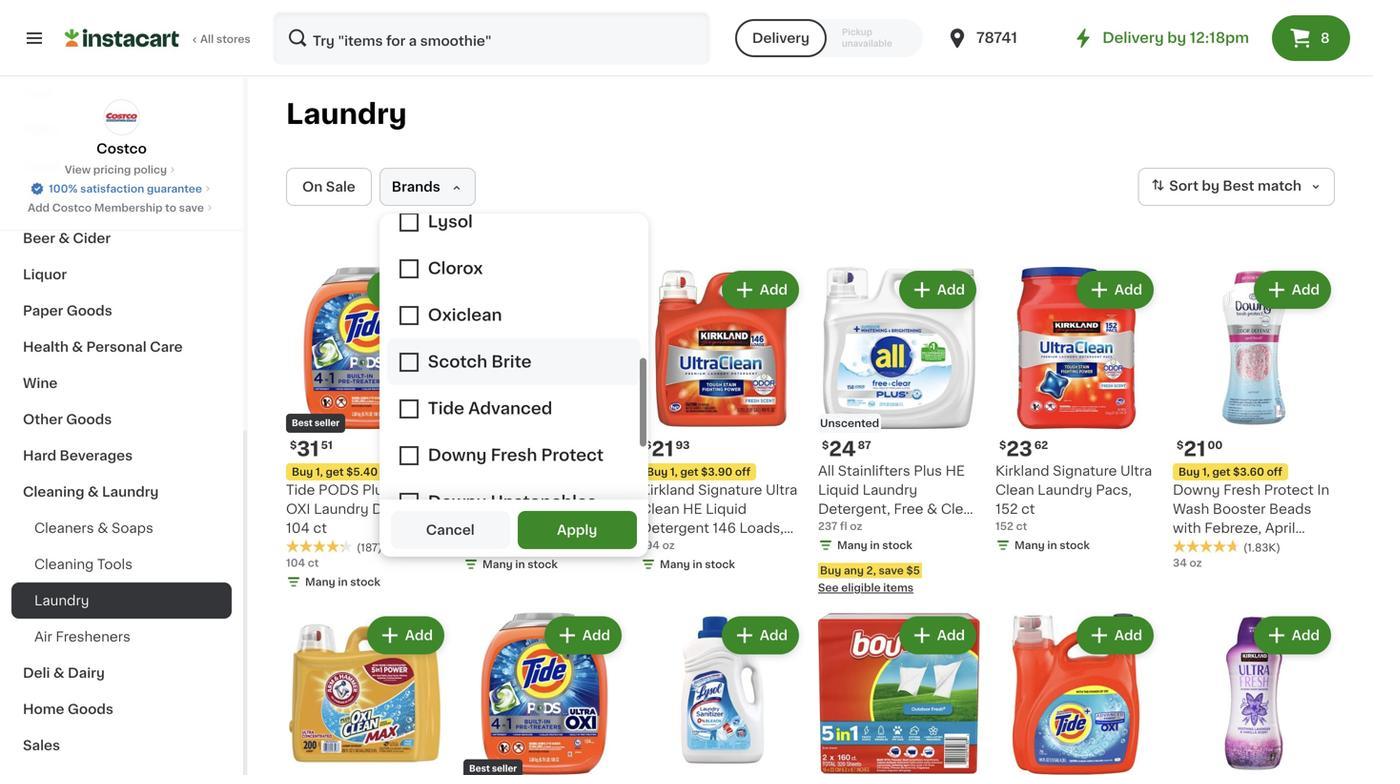 Task type: describe. For each thing, give the bounding box(es) containing it.
clear,
[[941, 503, 979, 516]]

21 for $ 21 93
[[652, 439, 674, 459]]

membership
[[94, 203, 163, 213]]

ultra inside tide pods plus ultra oxi laundry detergent, 104 ct
[[394, 483, 426, 497]]

many in stock for 23
[[1015, 540, 1090, 551]]

Search field
[[275, 13, 708, 63]]

in for buy 1, get $3.90 off
[[693, 559, 702, 570]]

many in stock for buy 1, get $3.90 off
[[660, 559, 735, 570]]

$ for $ 31 51
[[290, 440, 297, 451]]

sort
[[1169, 179, 1199, 193]]

stock down apply on the left bottom of page
[[528, 559, 558, 570]]

(1.83k)
[[1243, 543, 1280, 553]]

2 off from the left
[[735, 467, 751, 477]]

78741 button
[[946, 11, 1060, 65]]

34 inside downy fresh protect in wash booster beads with febreze, april fresh scent, 34 oz
[[1260, 541, 1277, 554]]

kirkland signature ultra clean laundry pacs, 152 ct 152 ct
[[995, 464, 1152, 532]]

sales
[[23, 739, 60, 752]]

12:18pm
[[1190, 31, 1249, 45]]

cleaners
[[34, 522, 94, 535]]

seller inside button
[[492, 765, 517, 773]]

cleaning tools
[[34, 558, 133, 571]]

laundry up sale
[[286, 101, 407, 128]]

1, for 31
[[316, 467, 323, 477]]

cleaning & laundry link
[[11, 474, 232, 510]]

deli & dairy link
[[11, 655, 232, 691]]

paper goods
[[23, 304, 112, 318]]

kirkland signature ultra clean he liquid detergent 146 loads, 194 oz
[[641, 483, 797, 554]]

1, for 21
[[1202, 467, 1210, 477]]

stock for 23
[[1060, 540, 1090, 551]]

sales link
[[11, 728, 232, 764]]

2 get from the left
[[680, 467, 698, 477]]

stores
[[216, 34, 250, 44]]

signature inside kirkland signature ultra clean laundry pacs, 152 ct 152 ct
[[1053, 464, 1117, 478]]

off for 31
[[380, 467, 396, 477]]

laundry link
[[11, 583, 232, 619]]

costco logo image
[[103, 99, 140, 135]]

liquid inside kirkland signature ultra clean he liquid detergent 146 loads, 194 oz
[[706, 503, 747, 516]]

costco link
[[96, 99, 147, 158]]

signature for $ 21 93
[[698, 483, 762, 497]]

many in stock down apply button
[[482, 559, 558, 570]]

21 for $ 21 30
[[474, 439, 496, 459]]

$ 21 00
[[1177, 439, 1223, 459]]

all stores
[[200, 34, 250, 44]]

wine link
[[11, 365, 232, 401]]

buy for buy 1, get $5.40 off
[[292, 467, 313, 477]]

cleaning tools link
[[11, 546, 232, 583]]

in for 24
[[870, 540, 880, 551]]

& inside all stainlifters plus he liquid laundry detergent, free & clear, 237 fl oz
[[927, 503, 938, 516]]

plus for pods
[[362, 483, 391, 497]]

stock down "(187)"
[[350, 577, 380, 587]]

laundry inside tide pods plus ultra oxi laundry detergent, 104 ct
[[314, 503, 369, 516]]

items
[[883, 583, 914, 593]]

downy
[[1173, 483, 1220, 497]]

liquor link
[[11, 256, 232, 293]]

oz inside downy fresh protect in wash booster beads with febreze, april fresh scent, 34 oz
[[1281, 541, 1296, 554]]

free inside all stainlifters plus he liquid laundry detergent, free & clear, 237 fl oz
[[894, 503, 923, 516]]

view pricing policy link
[[65, 162, 178, 177]]

delivery by 12:18pm link
[[1072, 27, 1249, 50]]

policy
[[134, 164, 167, 175]]

loads,
[[566, 541, 606, 554]]

& inside kirkland signature ultra clean free & clear he liquid laundry detergent, 146 loads, 194 fl oz
[[539, 503, 549, 516]]

in down apply button
[[515, 559, 525, 570]]

get for 31
[[326, 467, 344, 477]]

many down cancel button at the left of the page
[[482, 559, 513, 570]]

he inside kirkland signature ultra clean he liquid detergent 146 loads, 194 oz
[[683, 503, 702, 516]]

1 237 from the top
[[818, 521, 837, 532]]

$ for $ 21 93
[[645, 440, 652, 451]]

buy any 2, save $5 see eligible items
[[818, 565, 920, 593]]

product group containing 23
[[995, 267, 1158, 557]]

$ 21 93
[[645, 439, 690, 459]]

pods
[[318, 483, 359, 497]]

stainlifters
[[838, 464, 910, 478]]

any
[[844, 565, 864, 576]]

cleaners & soaps
[[34, 522, 153, 535]]

& for dairy
[[53, 667, 64, 680]]

2 1, from the left
[[670, 467, 678, 477]]

21 for $ 21 00
[[1184, 439, 1206, 459]]

hard
[[23, 449, 56, 462]]

view pricing policy
[[65, 164, 167, 175]]

93
[[676, 440, 690, 451]]

24
[[829, 439, 856, 459]]

laundry inside kirkland signature ultra clean laundry pacs, 152 ct 152 ct
[[1038, 483, 1092, 497]]

104 ct
[[286, 558, 319, 568]]

floral
[[23, 159, 61, 173]]

get for 21
[[1212, 467, 1230, 477]]

oxi
[[286, 503, 310, 516]]

detergent, for pods
[[372, 503, 444, 516]]

& for laundry
[[88, 485, 99, 499]]

78741
[[976, 31, 1017, 45]]

best seller inside product group
[[292, 419, 340, 428]]

cancel button
[[391, 511, 510, 549]]

add costco membership to save
[[28, 203, 204, 213]]

kirkland for $ 21 93
[[641, 483, 695, 497]]

with
[[1173, 522, 1201, 535]]

00
[[1208, 440, 1223, 451]]

0 horizontal spatial save
[[179, 203, 204, 213]]

kirkland inside kirkland signature ultra clean laundry pacs, 152 ct 152 ct
[[995, 464, 1049, 478]]

electronics link
[[11, 184, 232, 220]]

fl inside kirkland signature ultra clean free & clear he liquid laundry detergent, 146 loads, 194 fl oz
[[490, 560, 499, 573]]

health & personal care link
[[11, 329, 232, 365]]

eligible
[[841, 583, 881, 593]]

home
[[23, 703, 64, 716]]

146 inside kirkland signature ultra clean free & clear he liquid laundry detergent, 146 loads, 194 fl oz
[[539, 541, 562, 554]]

buy for buy 1, get $3.60 off
[[1179, 467, 1200, 477]]

many in stock for 24
[[837, 540, 912, 551]]

apply button
[[518, 511, 637, 549]]

product group containing 24
[[818, 267, 980, 595]]

baby link
[[11, 112, 232, 148]]

$ for $ 21 30
[[467, 440, 474, 451]]

2,
[[866, 565, 876, 576]]

hard beverages link
[[11, 438, 232, 474]]

delivery for delivery
[[752, 31, 810, 45]]

kirkland signature ultra clean free & clear he liquid laundry detergent, 146 loads, 194 fl oz
[[463, 483, 620, 573]]

23
[[1006, 439, 1032, 459]]

& for cider
[[58, 232, 70, 245]]

deli
[[23, 667, 50, 680]]

ultra for kirkland signature ultra clean free & clear he liquid laundry detergent, 146 loads, 194 fl oz
[[588, 483, 620, 497]]

other goods link
[[11, 401, 232, 438]]

home goods
[[23, 703, 113, 716]]

many for 24
[[837, 540, 867, 551]]

& for soaps
[[97, 522, 108, 535]]

100%
[[49, 184, 78, 194]]

many down 104 ct
[[305, 577, 335, 587]]

paper goods link
[[11, 293, 232, 329]]

beverages
[[60, 449, 133, 462]]

8
[[1321, 31, 1330, 45]]

$ 21 30
[[467, 439, 513, 459]]

tools
[[97, 558, 133, 571]]

health & personal care
[[23, 340, 183, 354]]

electronics
[[23, 195, 101, 209]]

other goods
[[23, 413, 112, 426]]

other
[[23, 413, 63, 426]]

laundry inside cleaning & laundry link
[[102, 485, 159, 499]]

$ for $ 23 62
[[999, 440, 1006, 451]]

paper
[[23, 304, 63, 318]]

1 horizontal spatial fresh
[[1223, 483, 1261, 497]]

$ 23 62
[[999, 439, 1048, 459]]

buy 1, get $3.90 off
[[646, 467, 751, 477]]

Best match Sort by field
[[1138, 168, 1335, 206]]

1 vertical spatial costco
[[52, 203, 92, 213]]

home goods link
[[11, 691, 232, 728]]

clean inside kirkland signature ultra clean laundry pacs, 152 ct 152 ct
[[995, 483, 1034, 497]]

in
[[1317, 483, 1329, 497]]



Task type: locate. For each thing, give the bounding box(es) containing it.
clean for $ 21 30
[[463, 503, 502, 516]]

1 vertical spatial plus
[[362, 483, 391, 497]]

2 horizontal spatial best
[[1223, 179, 1254, 193]]

detergent
[[641, 522, 709, 535]]

0 horizontal spatial free
[[506, 503, 535, 516]]

in for 23
[[1047, 540, 1057, 551]]

cleaning down cleaners
[[34, 558, 94, 571]]

0 horizontal spatial unscented
[[465, 418, 525, 429]]

signature inside kirkland signature ultra clean he liquid detergent 146 loads, 194 oz
[[698, 483, 762, 497]]

by for delivery
[[1167, 31, 1186, 45]]

wine
[[23, 377, 58, 390]]

unscented for kirkland
[[465, 418, 525, 429]]

0 horizontal spatial costco
[[52, 203, 92, 213]]

liquid up 237 fl oz
[[818, 483, 859, 497]]

$ left 00
[[1177, 440, 1184, 451]]

1 horizontal spatial delivery
[[1102, 31, 1164, 45]]

34 down april
[[1260, 541, 1277, 554]]

194 oz down cancel
[[463, 540, 497, 551]]

$3.90
[[701, 467, 732, 477]]

0 horizontal spatial clean
[[463, 503, 502, 516]]

0 vertical spatial 152
[[995, 503, 1018, 516]]

194 oz for $ 21 93
[[641, 540, 675, 551]]

1,
[[316, 467, 323, 477], [670, 467, 678, 477], [1202, 467, 1210, 477]]

kirkland down buy 1, get $3.90 off
[[641, 483, 695, 497]]

unscented up 30
[[465, 418, 525, 429]]

liquor
[[23, 268, 67, 281]]

oz
[[850, 521, 862, 532], [858, 522, 873, 535], [485, 540, 497, 551], [662, 540, 675, 551], [1281, 541, 1296, 554], [1189, 558, 1202, 568], [503, 560, 518, 573]]

237 inside all stainlifters plus he liquid laundry detergent, free & clear, 237 fl oz
[[818, 522, 842, 535]]

None search field
[[273, 11, 710, 65]]

$ inside the $ 24 87
[[822, 440, 829, 451]]

best inside field
[[1223, 179, 1254, 193]]

loads,
[[739, 522, 784, 535]]

cleaning for cleaning & laundry
[[23, 485, 84, 499]]

kirkland inside kirkland signature ultra clean he liquid detergent 146 loads, 194 oz
[[641, 483, 695, 497]]

1 horizontal spatial detergent,
[[463, 541, 536, 554]]

cancel
[[426, 523, 475, 537]]

signature for $ 21 30
[[521, 483, 585, 497]]

1 get from the left
[[326, 467, 344, 477]]

goods up 'beverages'
[[66, 413, 112, 426]]

laundry down clear
[[508, 522, 563, 535]]

stock for buy 1, get $3.90 off
[[705, 559, 735, 570]]

2 horizontal spatial signature
[[1053, 464, 1117, 478]]

fl inside all stainlifters plus he liquid laundry detergent, free & clear, 237 fl oz
[[845, 522, 854, 535]]

detergent, inside kirkland signature ultra clean free & clear he liquid laundry detergent, 146 loads, 194 fl oz
[[463, 541, 536, 554]]

1 horizontal spatial all
[[818, 464, 834, 478]]

kirkland
[[995, 464, 1049, 478], [463, 483, 517, 497], [641, 483, 695, 497]]

clean inside kirkland signature ultra clean free & clear he liquid laundry detergent, 146 loads, 194 fl oz
[[463, 503, 502, 516]]

detergent, inside all stainlifters plus he liquid laundry detergent, free & clear, 237 fl oz
[[818, 503, 890, 516]]

& right health
[[72, 340, 83, 354]]

1 horizontal spatial clean
[[641, 503, 679, 516]]

0 horizontal spatial 146
[[539, 541, 562, 554]]

$ left 87
[[822, 440, 829, 451]]

0 horizontal spatial 21
[[474, 439, 496, 459]]

194 inside kirkland signature ultra clean free & clear he liquid laundry detergent, 146 loads, 194 fl oz
[[463, 560, 487, 573]]

off inside product group
[[380, 467, 396, 477]]

signature up the pacs,
[[1053, 464, 1117, 478]]

0 vertical spatial 104
[[286, 522, 310, 535]]

ultra up the pacs,
[[1120, 464, 1152, 478]]

1 horizontal spatial unscented
[[820, 418, 879, 429]]

0 vertical spatial plus
[[914, 464, 942, 478]]

1 horizontal spatial by
[[1202, 179, 1220, 193]]

clean inside kirkland signature ultra clean he liquid detergent 146 loads, 194 oz
[[641, 503, 679, 516]]

many
[[837, 540, 867, 551], [1015, 540, 1045, 551], [482, 559, 513, 570], [660, 559, 690, 570], [305, 577, 335, 587]]

$ left 93
[[645, 440, 652, 451]]

1 104 from the top
[[286, 522, 310, 535]]

oz inside all stainlifters plus he liquid laundry detergent, free & clear, 237 fl oz
[[858, 522, 873, 535]]

in down kirkland signature ultra clean laundry pacs, 152 ct 152 ct at the right bottom of page
[[1047, 540, 1057, 551]]

clean up detergent
[[641, 503, 679, 516]]

1 horizontal spatial get
[[680, 467, 698, 477]]

1, down $ 31 51
[[316, 467, 323, 477]]

1 vertical spatial best seller
[[469, 765, 517, 773]]

many for buy 1, get $3.90 off
[[660, 559, 690, 570]]

personal
[[86, 340, 147, 354]]

see
[[818, 583, 839, 593]]

2 horizontal spatial clean
[[995, 483, 1034, 497]]

3 get from the left
[[1212, 467, 1230, 477]]

$5
[[906, 565, 920, 576]]

& left clear
[[539, 503, 549, 516]]

ct
[[1021, 503, 1035, 516], [1016, 521, 1027, 532], [313, 522, 327, 535], [308, 558, 319, 568]]

buy for buy 1, get $3.90 off
[[646, 467, 668, 477]]

2 vertical spatial goods
[[68, 703, 113, 716]]

plus inside all stainlifters plus he liquid laundry detergent, free & clear, 237 fl oz
[[914, 464, 942, 478]]

liquid inside all stainlifters plus he liquid laundry detergent, free & clear, 237 fl oz
[[818, 483, 859, 497]]

87
[[858, 440, 871, 451]]

add button
[[723, 273, 797, 307], [901, 273, 974, 307], [1078, 273, 1152, 307], [1256, 273, 1329, 307], [369, 618, 442, 653], [546, 618, 620, 653], [723, 618, 797, 653], [901, 618, 974, 653], [1078, 618, 1152, 653], [1256, 618, 1329, 653]]

clean up cancel
[[463, 503, 502, 516]]

0 horizontal spatial 34
[[1173, 558, 1187, 568]]

$ inside $ 23 62
[[999, 440, 1006, 451]]

2 horizontal spatial detergent,
[[818, 503, 890, 516]]

& for personal
[[72, 340, 83, 354]]

save up items
[[879, 565, 904, 576]]

many down oz
[[660, 559, 690, 570]]

1 horizontal spatial liquid
[[706, 503, 747, 516]]

goods down dairy at the left bottom
[[68, 703, 113, 716]]

104
[[286, 522, 310, 535], [286, 558, 305, 568]]

in down tide pods plus ultra oxi laundry detergent, 104 ct
[[338, 577, 348, 587]]

1 152 from the top
[[995, 503, 1018, 516]]

signature down $3.90
[[698, 483, 762, 497]]

0 horizontal spatial by
[[1167, 31, 1186, 45]]

1 vertical spatial cleaning
[[34, 558, 94, 571]]

baby
[[23, 123, 59, 136]]

get up pods
[[326, 467, 344, 477]]

add
[[28, 203, 50, 213], [760, 283, 788, 297], [937, 283, 965, 297], [1114, 283, 1142, 297], [1292, 283, 1320, 297], [405, 629, 433, 642], [582, 629, 610, 642], [760, 629, 788, 642], [937, 629, 965, 642], [1114, 629, 1142, 642], [1292, 629, 1320, 642]]

2 unscented from the left
[[820, 418, 879, 429]]

laundry inside all stainlifters plus he liquid laundry detergent, free & clear, 237 fl oz
[[863, 483, 917, 497]]

costco
[[96, 142, 147, 155], [52, 203, 92, 213]]

all left stores
[[200, 34, 214, 44]]

0 horizontal spatial kirkland
[[463, 483, 517, 497]]

21 left 00
[[1184, 439, 1206, 459]]

0 vertical spatial 146
[[713, 522, 736, 535]]

1 vertical spatial all
[[818, 464, 834, 478]]

goods for other goods
[[66, 413, 112, 426]]

laundry down stainlifters
[[863, 483, 917, 497]]

pets link
[[11, 75, 232, 112]]

best inside button
[[469, 765, 490, 773]]

goods for home goods
[[68, 703, 113, 716]]

he inside kirkland signature ultra clean free & clear he liquid laundry detergent, 146 loads, 194 fl oz
[[591, 503, 611, 516]]

kirkland for $ 21 30
[[463, 483, 517, 497]]

1 vertical spatial seller
[[492, 765, 517, 773]]

ultra up cancel button at the left of the page
[[394, 483, 426, 497]]

0 horizontal spatial best seller
[[292, 419, 340, 428]]

152 right clear,
[[995, 503, 1018, 516]]

1 vertical spatial 104
[[286, 558, 305, 568]]

2 free from the left
[[894, 503, 923, 516]]

off for 21
[[1267, 467, 1282, 477]]

1 horizontal spatial seller
[[492, 765, 517, 773]]

to
[[165, 203, 176, 213]]

$ inside "$ 21 30"
[[467, 440, 474, 451]]

off right $5.40
[[380, 467, 396, 477]]

brands
[[392, 180, 440, 194]]

many for 23
[[1015, 540, 1045, 551]]

2 vertical spatial liquid
[[463, 522, 504, 535]]

3 $ from the left
[[645, 440, 652, 451]]

3 1, from the left
[[1202, 467, 1210, 477]]

liquid down $3.90
[[706, 503, 747, 516]]

& left clear,
[[927, 503, 938, 516]]

free left clear
[[506, 503, 535, 516]]

detergent, down cancel
[[463, 541, 536, 554]]

ultra up apply button
[[588, 483, 620, 497]]

0 vertical spatial 34
[[1260, 541, 1277, 554]]

1 vertical spatial by
[[1202, 179, 1220, 193]]

he up detergent
[[683, 503, 702, 516]]

buy
[[292, 467, 313, 477], [646, 467, 668, 477], [1179, 467, 1200, 477], [820, 565, 841, 576]]

delivery inside button
[[752, 31, 810, 45]]

1, inside product group
[[316, 467, 323, 477]]

apply
[[557, 523, 597, 537]]

by inside "best match sort by" field
[[1202, 179, 1220, 193]]

1 horizontal spatial 194 oz
[[641, 540, 675, 551]]

ultra for kirkland signature ultra clean he liquid detergent 146 loads, 194 oz
[[766, 483, 797, 497]]

guarantee
[[147, 184, 202, 194]]

0 vertical spatial goods
[[66, 304, 112, 318]]

6 $ from the left
[[1177, 440, 1184, 451]]

by left '12:18pm'
[[1167, 31, 1186, 45]]

1 horizontal spatial best seller
[[469, 765, 517, 773]]

goods for paper goods
[[66, 304, 112, 318]]

0 vertical spatial best seller
[[292, 419, 340, 428]]

april
[[1265, 522, 1295, 535]]

plus inside tide pods plus ultra oxi laundry detergent, 104 ct
[[362, 483, 391, 497]]

seller
[[315, 419, 340, 428], [492, 765, 517, 773]]

3 off from the left
[[1267, 467, 1282, 477]]

signature inside kirkland signature ultra clean free & clear he liquid laundry detergent, 146 loads, 194 fl oz
[[521, 483, 585, 497]]

0 horizontal spatial 1,
[[316, 467, 323, 477]]

34 down with
[[1173, 558, 1187, 568]]

2 horizontal spatial off
[[1267, 467, 1282, 477]]

1 horizontal spatial 146
[[713, 522, 736, 535]]

$ inside $ 21 93
[[645, 440, 652, 451]]

& up cleaners & soaps
[[88, 485, 99, 499]]

2 horizontal spatial 1,
[[1202, 467, 1210, 477]]

2 horizontal spatial liquid
[[818, 483, 859, 497]]

delivery
[[1102, 31, 1164, 45], [752, 31, 810, 45]]

best match
[[1223, 179, 1302, 193]]

&
[[58, 232, 70, 245], [72, 340, 83, 354], [88, 485, 99, 499], [539, 503, 549, 516], [927, 503, 938, 516], [97, 522, 108, 535], [53, 667, 64, 680]]

1 21 from the left
[[474, 439, 496, 459]]

1 vertical spatial 34
[[1173, 558, 1187, 568]]

104 inside tide pods plus ultra oxi laundry detergent, 104 ct
[[286, 522, 310, 535]]

1 horizontal spatial costco
[[96, 142, 147, 155]]

product group
[[286, 267, 448, 594], [641, 267, 803, 576], [818, 267, 980, 595], [995, 267, 1158, 557], [1173, 267, 1335, 571], [286, 613, 448, 775], [463, 613, 626, 775], [641, 613, 803, 775], [818, 613, 980, 775], [995, 613, 1158, 775], [1173, 613, 1335, 775]]

buy up "downy"
[[1179, 467, 1200, 477]]

1 horizontal spatial 21
[[652, 439, 674, 459]]

many down kirkland signature ultra clean laundry pacs, 152 ct 152 ct at the right bottom of page
[[1015, 540, 1045, 551]]

& left soaps
[[97, 522, 108, 535]]

instacart logo image
[[65, 27, 179, 50]]

1 horizontal spatial signature
[[698, 483, 762, 497]]

by inside delivery by 12:18pm link
[[1167, 31, 1186, 45]]

2 horizontal spatial kirkland
[[995, 464, 1049, 478]]

1 vertical spatial best
[[292, 419, 313, 428]]

4 $ from the left
[[822, 440, 829, 451]]

237 fl oz
[[818, 521, 862, 532]]

many in stock
[[837, 540, 912, 551], [1015, 540, 1090, 551], [482, 559, 558, 570], [660, 559, 735, 570], [305, 577, 380, 587]]

146
[[713, 522, 736, 535], [539, 541, 562, 554]]

stock up $5
[[882, 540, 912, 551]]

off up protect
[[1267, 467, 1282, 477]]

delivery by 12:18pm
[[1102, 31, 1249, 45]]

$ 31 51
[[290, 439, 333, 459]]

stock for 24
[[882, 540, 912, 551]]

many in stock down kirkland signature ultra clean laundry pacs, 152 ct 152 ct at the right bottom of page
[[1015, 540, 1090, 551]]

100% satisfaction guarantee
[[49, 184, 202, 194]]

clean for $ 21 93
[[641, 503, 679, 516]]

0 vertical spatial best
[[1223, 179, 1254, 193]]

1 1, from the left
[[316, 467, 323, 477]]

buy inside the buy any 2, save $5 see eligible items
[[820, 565, 841, 576]]

he right clear
[[591, 503, 611, 516]]

on sale button
[[286, 168, 372, 206]]

0 vertical spatial liquid
[[818, 483, 859, 497]]

stock down kirkland signature ultra clean laundry pacs, 152 ct 152 ct at the right bottom of page
[[1060, 540, 1090, 551]]

dairy
[[68, 667, 105, 680]]

soaps
[[112, 522, 153, 535]]

costco down "100%"
[[52, 203, 92, 213]]

1 vertical spatial goods
[[66, 413, 112, 426]]

1 horizontal spatial free
[[894, 503, 923, 516]]

0 horizontal spatial plus
[[362, 483, 391, 497]]

fresh up 34 oz
[[1173, 541, 1210, 554]]

ultra inside kirkland signature ultra clean laundry pacs, 152 ct 152 ct
[[1120, 464, 1152, 478]]

0 vertical spatial save
[[179, 203, 204, 213]]

all for all stores
[[200, 34, 214, 44]]

kirkland down "$ 21 30" at the bottom left of the page
[[463, 483, 517, 497]]

beer
[[23, 232, 55, 245]]

delivery button
[[735, 19, 827, 57]]

1 horizontal spatial off
[[735, 467, 751, 477]]

ultra
[[1120, 464, 1152, 478], [394, 483, 426, 497], [588, 483, 620, 497], [766, 483, 797, 497]]

many in stock down "(187)"
[[305, 577, 380, 587]]

many down 237 fl oz
[[837, 540, 867, 551]]

delivery for delivery by 12:18pm
[[1102, 31, 1164, 45]]

free inside kirkland signature ultra clean free & clear he liquid laundry detergent, 146 loads, 194 fl oz
[[506, 503, 535, 516]]

pacs,
[[1096, 483, 1132, 497]]

& right deli on the left bottom of the page
[[53, 667, 64, 680]]

194 inside kirkland signature ultra clean he liquid detergent 146 loads, 194 oz
[[641, 541, 664, 554]]

2 152 from the top
[[995, 521, 1014, 532]]

0 horizontal spatial off
[[380, 467, 396, 477]]

1 horizontal spatial he
[[683, 503, 702, 516]]

$ for $ 21 00
[[1177, 440, 1184, 451]]

many in stock down oz
[[660, 559, 735, 570]]

0 horizontal spatial 194 oz
[[463, 540, 497, 551]]

21 left 30
[[474, 439, 496, 459]]

satisfaction
[[80, 184, 144, 194]]

2 horizontal spatial get
[[1212, 467, 1230, 477]]

plus for stainlifters
[[914, 464, 942, 478]]

0 horizontal spatial fresh
[[1173, 541, 1210, 554]]

off right $3.90
[[735, 467, 751, 477]]

get left $3.90
[[680, 467, 698, 477]]

unscented inside product group
[[820, 418, 879, 429]]

0 horizontal spatial seller
[[315, 419, 340, 428]]

21 left 93
[[652, 439, 674, 459]]

30
[[498, 440, 513, 451]]

clean down 23
[[995, 483, 1034, 497]]

1 vertical spatial fresh
[[1173, 541, 1210, 554]]

152 down 23
[[995, 521, 1014, 532]]

0 horizontal spatial all
[[200, 34, 214, 44]]

product group containing 31
[[286, 267, 448, 594]]

buy 1, get $5.40 off
[[292, 467, 396, 477]]

0 horizontal spatial delivery
[[752, 31, 810, 45]]

2 21 from the left
[[652, 439, 674, 459]]

liquid inside kirkland signature ultra clean free & clear he liquid laundry detergent, 146 loads, 194 fl oz
[[463, 522, 504, 535]]

1 horizontal spatial save
[[879, 565, 904, 576]]

liquid down "$ 21 30" at the bottom left of the page
[[463, 522, 504, 535]]

kirkland inside kirkland signature ultra clean free & clear he liquid laundry detergent, 146 loads, 194 fl oz
[[463, 483, 517, 497]]

scent,
[[1213, 541, 1256, 554]]

by right 'sort'
[[1202, 179, 1220, 193]]

2 vertical spatial best
[[469, 765, 490, 773]]

fresh
[[1223, 483, 1261, 497], [1173, 541, 1210, 554]]

fresheners
[[56, 630, 131, 644]]

buy down $ 21 93
[[646, 467, 668, 477]]

ct inside tide pods plus ultra oxi laundry detergent, 104 ct
[[313, 522, 327, 535]]

1 unscented from the left
[[465, 418, 525, 429]]

in down detergent
[[693, 559, 702, 570]]

goods up health & personal care
[[66, 304, 112, 318]]

oz inside kirkland signature ultra clean free & clear he liquid laundry detergent, 146 loads, 194 fl oz
[[503, 560, 518, 573]]

5 $ from the left
[[999, 440, 1006, 451]]

pets
[[23, 87, 54, 100]]

sort by
[[1169, 179, 1220, 193]]

1 vertical spatial 146
[[539, 541, 562, 554]]

ultra inside kirkland signature ultra clean he liquid detergent 146 loads, 194 oz
[[766, 483, 797, 497]]

0 vertical spatial cleaning
[[23, 485, 84, 499]]

sale
[[326, 180, 355, 194]]

1 $ from the left
[[290, 440, 297, 451]]

costco up view pricing policy link
[[96, 142, 147, 155]]

34 oz
[[1173, 558, 1202, 568]]

1 horizontal spatial 1,
[[670, 467, 678, 477]]

& right beer
[[58, 232, 70, 245]]

tide pods plus ultra oxi laundry detergent, 104 ct
[[286, 483, 444, 535]]

save inside the buy any 2, save $5 see eligible items
[[879, 565, 904, 576]]

1 194 oz from the left
[[463, 540, 497, 551]]

he up clear,
[[945, 464, 965, 478]]

detergent, inside tide pods plus ultra oxi laundry detergent, 104 ct
[[372, 503, 444, 516]]

many in stock up 2, in the right bottom of the page
[[837, 540, 912, 551]]

0 vertical spatial all
[[200, 34, 214, 44]]

by for sort
[[1202, 179, 1220, 193]]

he
[[945, 464, 965, 478], [591, 503, 611, 516], [683, 503, 702, 516]]

cleaning for cleaning tools
[[34, 558, 94, 571]]

fl
[[840, 521, 847, 532], [845, 522, 854, 535], [490, 560, 499, 573]]

laundry inside kirkland signature ultra clean free & clear he liquid laundry detergent, 146 loads, 194 fl oz
[[508, 522, 563, 535]]

unscented for all
[[820, 418, 879, 429]]

oz
[[668, 541, 686, 554]]

laundry left the pacs,
[[1038, 483, 1092, 497]]

free left clear,
[[894, 503, 923, 516]]

194 oz for $ 21 30
[[463, 540, 497, 551]]

fresh up "booster"
[[1223, 483, 1261, 497]]

1 horizontal spatial kirkland
[[641, 483, 695, 497]]

1, up "downy"
[[1202, 467, 1210, 477]]

detergent, for stainlifters
[[818, 503, 890, 516]]

brands button
[[379, 168, 476, 206]]

$3.60
[[1233, 467, 1264, 477]]

3 21 from the left
[[1184, 439, 1206, 459]]

cleaning & laundry
[[23, 485, 159, 499]]

0 horizontal spatial signature
[[521, 483, 585, 497]]

1 horizontal spatial 34
[[1260, 541, 1277, 554]]

detergent, up cancel
[[372, 503, 444, 516]]

get left $3.60
[[1212, 467, 1230, 477]]

1 horizontal spatial best
[[469, 765, 490, 773]]

152
[[995, 503, 1018, 516], [995, 521, 1014, 532]]

add costco membership to save link
[[28, 200, 215, 215]]

2 horizontal spatial he
[[945, 464, 965, 478]]

146 down apply on the left bottom of page
[[539, 541, 562, 554]]

1 free from the left
[[506, 503, 535, 516]]

0 horizontal spatial best
[[292, 419, 313, 428]]

laundry inside laundry link
[[34, 594, 89, 607]]

all inside all stainlifters plus he liquid laundry detergent, free & clear, 237 fl oz
[[818, 464, 834, 478]]

0 horizontal spatial get
[[326, 467, 344, 477]]

service type group
[[735, 19, 923, 57]]

$
[[290, 440, 297, 451], [467, 440, 474, 451], [645, 440, 652, 451], [822, 440, 829, 451], [999, 440, 1006, 451], [1177, 440, 1184, 451]]

2 $ from the left
[[467, 440, 474, 451]]

plus up clear,
[[914, 464, 942, 478]]

1 vertical spatial liquid
[[706, 503, 747, 516]]

cleaning up cleaners
[[23, 485, 84, 499]]

ultra for kirkland signature ultra clean laundry pacs, 152 ct 152 ct
[[1120, 464, 1152, 478]]

signature up clear
[[521, 483, 585, 497]]

2 237 from the top
[[818, 522, 842, 535]]

2 horizontal spatial 21
[[1184, 439, 1206, 459]]

$ left 62 in the bottom of the page
[[999, 440, 1006, 451]]

0 vertical spatial fresh
[[1223, 483, 1261, 497]]

save right to
[[179, 203, 204, 213]]

laundry up soaps
[[102, 485, 159, 499]]

0 vertical spatial by
[[1167, 31, 1186, 45]]

1 vertical spatial 152
[[995, 521, 1014, 532]]

wash
[[1173, 503, 1209, 516]]

146 inside kirkland signature ultra clean he liquid detergent 146 loads, 194 oz
[[713, 522, 736, 535]]

detergent, up 237 fl oz
[[818, 503, 890, 516]]

0 vertical spatial costco
[[96, 142, 147, 155]]

1 off from the left
[[380, 467, 396, 477]]

0 vertical spatial seller
[[315, 419, 340, 428]]

signature
[[1053, 464, 1117, 478], [521, 483, 585, 497], [698, 483, 762, 497]]

$ inside $ 31 51
[[290, 440, 297, 451]]

2 104 from the top
[[286, 558, 305, 568]]

in up 2, in the right bottom of the page
[[870, 540, 880, 551]]

2 194 oz from the left
[[641, 540, 675, 551]]

0 horizontal spatial detergent,
[[372, 503, 444, 516]]

1 vertical spatial save
[[879, 565, 904, 576]]

$ inside the $ 21 00
[[1177, 440, 1184, 451]]

1 horizontal spatial plus
[[914, 464, 942, 478]]

health
[[23, 340, 69, 354]]

kirkland down $ 23 62
[[995, 464, 1049, 478]]

air
[[34, 630, 52, 644]]

best seller inside button
[[469, 765, 517, 773]]

plus down $5.40
[[362, 483, 391, 497]]

0 horizontal spatial liquid
[[463, 522, 504, 535]]

146 left loads,
[[713, 522, 736, 535]]

1, down $ 21 93
[[670, 467, 678, 477]]

$ for $ 24 87
[[822, 440, 829, 451]]

he inside all stainlifters plus he liquid laundry detergent, free & clear, 237 fl oz
[[945, 464, 965, 478]]

all down 24
[[818, 464, 834, 478]]

ultra inside kirkland signature ultra clean free & clear he liquid laundry detergent, 146 loads, 194 fl oz
[[588, 483, 620, 497]]

laundry up air
[[34, 594, 89, 607]]

0 horizontal spatial he
[[591, 503, 611, 516]]

(187)
[[357, 543, 382, 553]]

$ left 51
[[290, 440, 297, 451]]

all for all stainlifters plus he liquid laundry detergent, free & clear, 237 fl oz
[[818, 464, 834, 478]]

air fresheners
[[34, 630, 131, 644]]

$ left 30
[[467, 440, 474, 451]]

plus
[[914, 464, 942, 478], [362, 483, 391, 497]]

hard beverages
[[23, 449, 133, 462]]

buy up 'see'
[[820, 565, 841, 576]]



Task type: vqa. For each thing, say whether or not it's contained in the screenshot.
Floral link
yes



